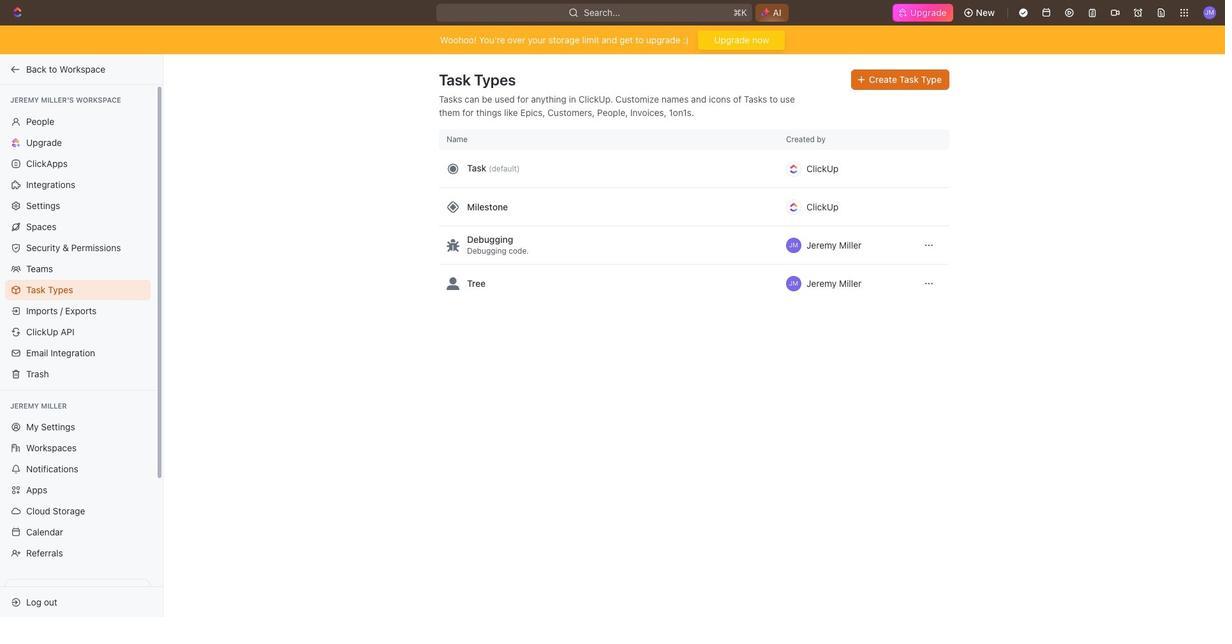 Task type: locate. For each thing, give the bounding box(es) containing it.
user large image
[[447, 278, 459, 290]]

bug image
[[447, 239, 459, 252]]



Task type: vqa. For each thing, say whether or not it's contained in the screenshot.
wifi Image
no



